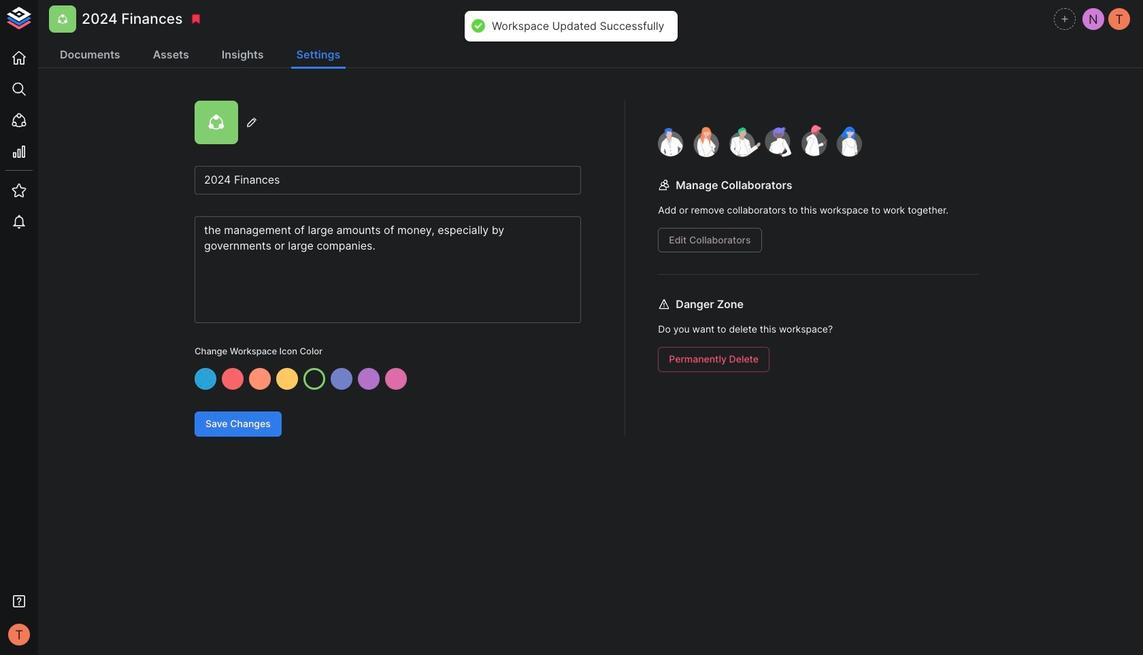 Task type: vqa. For each thing, say whether or not it's contained in the screenshot.
workspace notes are visible to all members and guests. text box
yes



Task type: locate. For each thing, give the bounding box(es) containing it.
status
[[492, 19, 665, 33]]

Workspace Name text field
[[195, 166, 582, 195]]



Task type: describe. For each thing, give the bounding box(es) containing it.
Workspace notes are visible to all members and guests. text field
[[195, 217, 582, 323]]

remove bookmark image
[[190, 13, 202, 25]]



